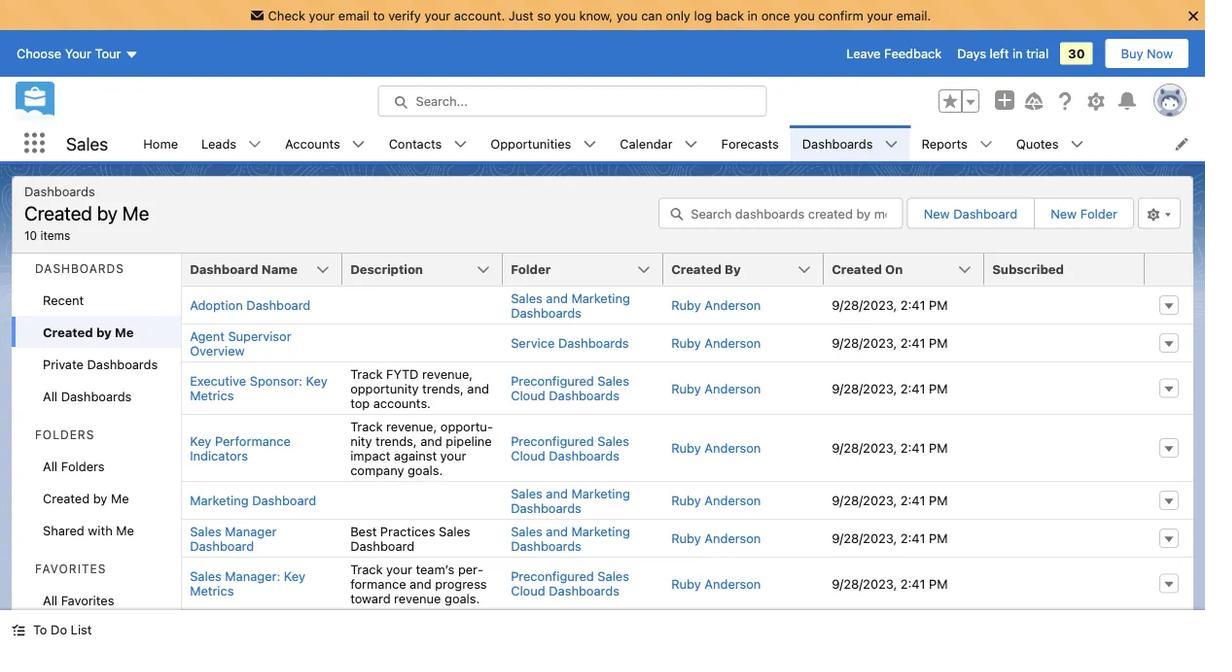 Task type: vqa. For each thing, say whether or not it's contained in the screenshot.
Key
yes



Task type: describe. For each thing, give the bounding box(es) containing it.
log
[[694, 8, 712, 22]]

1 vertical spatial favorites
[[61, 593, 114, 608]]

preconfigured sales cloud dashboards for opportunity
[[511, 434, 629, 463]]

10
[[24, 229, 37, 242]]

description
[[350, 262, 423, 277]]

toward
[[350, 591, 391, 606]]

private
[[43, 357, 84, 372]]

ruby for adoption dashboard
[[671, 298, 701, 313]]

sales and marketing dashboards link for adoption dashboard
[[511, 291, 630, 320]]

sales and marketing dashboards for sales manager dashboard
[[511, 524, 630, 553]]

created by element
[[664, 254, 836, 287]]

sales and marketing dashboards link for sales manager dashboard
[[511, 524, 630, 553]]

quotes list item
[[1005, 125, 1096, 161]]

metrics for performance
[[190, 584, 234, 599]]

0 vertical spatial favorites
[[35, 563, 106, 576]]

sales and marketing dashboards link for marketing dashboard
[[511, 486, 630, 516]]

subscribed element
[[984, 254, 1157, 287]]

9/28/2023, for sales manager dashboard
[[832, 532, 897, 546]]

key for opportunity
[[306, 374, 327, 389]]

ruby anderson link for key performance indicators
[[671, 441, 761, 456]]

preconfigured for revenue,
[[511, 374, 594, 389]]

reports
[[922, 136, 968, 151]]

all for all dashboards
[[43, 389, 57, 404]]

adoption dashboard
[[190, 298, 311, 313]]

manager:
[[225, 569, 280, 584]]

sponsor:
[[250, 374, 302, 389]]

ruby anderson link for executive sponsor: key metrics
[[671, 381, 761, 396]]

dashboards created by me 10 items
[[24, 184, 149, 242]]

1 you from the left
[[555, 8, 576, 22]]

reports list item
[[910, 125, 1005, 161]]

track fytd revenue, opportunity trends, and top accounts.
[[350, 367, 489, 410]]

anderson for sales manager dashboard
[[705, 532, 761, 546]]

cloud for revenue,
[[511, 389, 545, 403]]

anderson for executive sponsor: key metrics
[[705, 381, 761, 396]]

contacts
[[389, 136, 442, 151]]

buy now button
[[1104, 38, 1190, 69]]

me inside dashboards created by me 10 items
[[122, 201, 149, 224]]

home link
[[132, 125, 190, 161]]

items
[[40, 229, 70, 242]]

trial
[[1026, 46, 1049, 61]]

anderson for key performance indicators
[[705, 441, 761, 456]]

service dashboards link
[[511, 336, 629, 351]]

0 vertical spatial folders
[[35, 428, 95, 442]]

track revenue, opportunity trends, and pipeline impact against your company goals.
[[350, 419, 493, 478]]

recent link
[[12, 284, 181, 316]]

pm for key performance indicators
[[929, 441, 948, 456]]

name
[[261, 262, 298, 277]]

new dashboard
[[924, 206, 1018, 221]]

opportunities
[[491, 136, 571, 151]]

goals. inside track revenue, opportunity trends, and pipeline impact against your company goals.
[[408, 463, 443, 478]]

2:41 for adoption dashboard
[[900, 298, 925, 313]]

key performance indicators link
[[190, 434, 291, 463]]

folder inside button
[[511, 262, 551, 277]]

9/28/2023, 2:41 pm for sales manager: key metrics
[[832, 577, 948, 591]]

performance
[[350, 562, 483, 591]]

dashboard name
[[190, 262, 298, 277]]

9/28/2023, 2:41 pm for marketing dashboard
[[832, 494, 948, 508]]

calendar list item
[[608, 125, 710, 161]]

anderson for adoption dashboard
[[705, 298, 761, 313]]

created down recent
[[43, 325, 93, 339]]

leave feedback link
[[846, 46, 942, 61]]

all for all favorites
[[43, 593, 57, 608]]

preconfigured sales cloud dashboards for revenue,
[[511, 374, 629, 403]]

actions element
[[1145, 254, 1194, 287]]

by inside dashboards created by me 10 items
[[97, 201, 118, 224]]

accounts.
[[373, 396, 431, 410]]

leave feedback
[[846, 46, 942, 61]]

ruby for marketing dashboard
[[671, 494, 701, 508]]

ruby anderson for agent supervisor overview
[[671, 336, 761, 351]]

new for new dashboard
[[924, 206, 950, 221]]

accounts list item
[[273, 125, 377, 161]]

agent
[[190, 329, 225, 343]]

ruby anderson link for agent supervisor overview
[[671, 336, 761, 351]]

track for performance
[[350, 562, 383, 577]]

your right verify
[[425, 8, 451, 22]]

ruby anderson for sales manager dashboard
[[671, 532, 761, 546]]

fytd
[[386, 367, 419, 381]]

9/28/2023, 2:41 pm for key performance indicators
[[832, 441, 948, 456]]

created by button
[[664, 254, 824, 285]]

private dashboards
[[43, 357, 158, 372]]

and inside 'track your team's performance and progress toward revenue goals.'
[[410, 577, 431, 591]]

service dashboards
[[511, 336, 629, 351]]

9/28/2023, for sales manager: key metrics
[[832, 577, 897, 591]]

sales and marketing dashboards for marketing dashboard
[[511, 486, 630, 516]]

ruby anderson link for sales manager dashboard
[[671, 532, 761, 546]]

accounts
[[285, 136, 340, 151]]

ruby anderson link for marketing dashboard
[[671, 494, 761, 508]]

agent supervisor overview link
[[190, 329, 291, 358]]

contacts link
[[377, 125, 454, 161]]

overview
[[190, 343, 245, 358]]

me up private dashboards
[[115, 325, 134, 339]]

calendar
[[620, 136, 673, 151]]

2:41 for marketing dashboard
[[900, 494, 925, 508]]

pm for sales manager: key metrics
[[929, 577, 948, 591]]

subscribed
[[992, 262, 1064, 277]]

company
[[350, 463, 404, 478]]

ruby anderson for adoption dashboard
[[671, 298, 761, 313]]

feedback
[[884, 46, 942, 61]]

dashboard up manager
[[252, 494, 316, 508]]

folder button
[[503, 254, 664, 285]]

pm for executive sponsor: key metrics
[[929, 381, 948, 396]]

preconfigured for team's
[[511, 569, 594, 584]]

dashboard inside best practices sales dashboard
[[350, 539, 415, 553]]

9/28/2023, 2:41 pm for adoption dashboard
[[832, 298, 948, 313]]

marketing for sales manager dashboard
[[571, 524, 630, 539]]

email
[[338, 8, 369, 22]]

track your team's performance and progress toward revenue goals. grid
[[182, 254, 1194, 650]]

opportunities list item
[[479, 125, 608, 161]]

9/28/2023, for adoption dashboard
[[832, 298, 897, 313]]

account.
[[454, 8, 505, 22]]

description button
[[343, 254, 503, 285]]

0 horizontal spatial in
[[747, 8, 758, 22]]

30
[[1068, 46, 1085, 61]]

sales inside best practices sales dashboard
[[439, 524, 470, 539]]

opportunities link
[[479, 125, 583, 161]]

to do list button
[[0, 611, 103, 650]]

created on button
[[824, 254, 984, 285]]

back
[[716, 8, 744, 22]]

performance
[[215, 434, 291, 448]]

dashboard inside button
[[953, 206, 1018, 221]]

all dashboards
[[43, 389, 132, 404]]

dashboards inside dashboards created by me 10 items
[[24, 184, 95, 198]]

with
[[88, 523, 113, 538]]

recent
[[43, 293, 84, 307]]

ruby anderson link for sales manager: key metrics
[[671, 577, 761, 591]]

preconfigured for opportunity
[[511, 434, 594, 448]]

pm for sales manager dashboard
[[929, 532, 948, 546]]

anderson for agent supervisor overview
[[705, 336, 761, 351]]

sales manager dashboard
[[190, 524, 277, 553]]

manager
[[225, 524, 277, 539]]

only
[[666, 8, 690, 22]]

shared with me
[[43, 523, 134, 538]]

new folder
[[1051, 206, 1118, 221]]

track your team's performance and progress toward revenue goals.
[[350, 562, 487, 606]]

metrics for opportunity
[[190, 389, 234, 403]]

agent supervisor overview
[[190, 329, 291, 358]]

know,
[[579, 8, 613, 22]]

9/28/2023, 2:41 pm for sales manager dashboard
[[832, 532, 948, 546]]

created inside dashboards created by me 10 items
[[24, 201, 92, 224]]

to
[[373, 8, 385, 22]]

new for new folder
[[1051, 206, 1077, 221]]

days left in trial
[[957, 46, 1049, 61]]

by for recent
[[96, 325, 112, 339]]

actions image
[[1145, 254, 1194, 285]]

9/28/2023, for marketing dashboard
[[832, 494, 897, 508]]

preconfigured sales cloud dashboards link for opportunity
[[511, 434, 629, 463]]

pm for agent supervisor overview
[[929, 336, 948, 351]]

ruby anderson link for adoption dashboard
[[671, 298, 761, 313]]

to
[[33, 623, 47, 638]]

supervisor
[[228, 329, 291, 343]]

anderson for sales manager: key metrics
[[705, 577, 761, 591]]

text default image for opportunities
[[583, 138, 597, 151]]

dashboards link
[[791, 125, 885, 161]]



Task type: locate. For each thing, give the bounding box(es) containing it.
1 vertical spatial opportunity
[[350, 419, 493, 448]]

ruby anderson for executive sponsor: key metrics
[[671, 381, 761, 396]]

marketing for marketing dashboard
[[571, 486, 630, 501]]

2 horizontal spatial key
[[306, 374, 327, 389]]

marketing for adoption dashboard
[[571, 291, 630, 305]]

created inside "created on" button
[[832, 262, 882, 277]]

3 you from the left
[[794, 8, 815, 22]]

your left email
[[309, 8, 335, 22]]

dashboard
[[953, 206, 1018, 221], [190, 262, 258, 277], [246, 298, 311, 313], [252, 494, 316, 508], [190, 539, 254, 553], [350, 539, 415, 553]]

pm for adoption dashboard
[[929, 298, 948, 313]]

buy now
[[1121, 46, 1173, 61]]

1 vertical spatial created by me link
[[12, 482, 181, 515]]

dashboards
[[802, 136, 873, 151], [24, 184, 95, 198], [35, 262, 124, 276], [511, 305, 582, 320], [558, 336, 629, 351], [87, 357, 158, 372], [549, 389, 620, 403], [61, 389, 132, 404], [549, 448, 620, 463], [511, 501, 582, 516], [511, 539, 582, 553], [549, 584, 620, 599]]

metrics inside sales manager: key metrics
[[190, 584, 234, 599]]

folders up all folders
[[35, 428, 95, 442]]

on
[[885, 262, 903, 277]]

2 vertical spatial cloud
[[511, 584, 545, 599]]

quotes
[[1016, 136, 1059, 151]]

dashboard up subscribed
[[953, 206, 1018, 221]]

text default image inside reports list item
[[979, 138, 993, 151]]

1 horizontal spatial goals.
[[445, 591, 480, 606]]

3 cloud from the top
[[511, 584, 545, 599]]

created by me link
[[12, 316, 181, 348], [12, 482, 181, 515]]

1 horizontal spatial you
[[616, 8, 638, 22]]

1 vertical spatial revenue,
[[386, 419, 437, 434]]

me down "home" link
[[122, 201, 149, 224]]

verify
[[388, 8, 421, 22]]

1 horizontal spatial key
[[284, 569, 305, 584]]

anderson
[[705, 298, 761, 313], [705, 336, 761, 351], [705, 381, 761, 396], [705, 441, 761, 456], [705, 494, 761, 508], [705, 532, 761, 546], [705, 577, 761, 591]]

2 ruby anderson from the top
[[671, 336, 761, 351]]

4 ruby from the top
[[671, 441, 701, 456]]

favorites up list
[[61, 593, 114, 608]]

1 vertical spatial preconfigured sales cloud dashboards
[[511, 434, 629, 463]]

0 vertical spatial key
[[306, 374, 327, 389]]

revenue, inside track revenue, opportunity trends, and pipeline impact against your company goals.
[[386, 419, 437, 434]]

text default image left reports
[[885, 138, 898, 151]]

you right once
[[794, 8, 815, 22]]

all up to do list button
[[43, 593, 57, 608]]

days
[[957, 46, 986, 61]]

dashboard up manager:
[[190, 539, 254, 553]]

folder inside "button"
[[1080, 206, 1118, 221]]

ruby anderson for sales manager: key metrics
[[671, 577, 761, 591]]

private dashboards link
[[12, 348, 181, 380]]

new up created on element
[[924, 206, 950, 221]]

2 new from the left
[[1051, 206, 1077, 221]]

opportunity down accounts.
[[350, 419, 493, 448]]

7 9/28/2023, from the top
[[832, 577, 897, 591]]

pipeline
[[446, 434, 492, 448]]

sales manager dashboard link
[[190, 524, 277, 553]]

0 vertical spatial preconfigured
[[511, 374, 594, 389]]

2 you from the left
[[616, 8, 638, 22]]

metrics inside executive sponsor: key metrics
[[190, 389, 234, 403]]

track up top
[[350, 367, 383, 381]]

created by me link up with at the bottom
[[12, 482, 181, 515]]

cloud for opportunity
[[511, 448, 545, 463]]

progress
[[435, 577, 487, 591]]

check
[[268, 8, 305, 22]]

0 horizontal spatial goals.
[[408, 463, 443, 478]]

2 track from the top
[[350, 419, 383, 434]]

preconfigured sales cloud dashboards
[[511, 374, 629, 403], [511, 434, 629, 463], [511, 569, 629, 599]]

2:41 for sales manager dashboard
[[900, 532, 925, 546]]

dashboard up adoption
[[190, 262, 258, 277]]

executive sponsor: key metrics
[[190, 374, 327, 403]]

2 created by me from the top
[[43, 491, 129, 506]]

created by me for dashboards
[[43, 325, 134, 339]]

3 ruby anderson from the top
[[671, 381, 761, 396]]

all favorites
[[43, 593, 114, 608]]

9/28/2023, for executive sponsor: key metrics
[[832, 381, 897, 396]]

1 horizontal spatial text default image
[[979, 138, 993, 151]]

text default image inside quotes list item
[[1070, 138, 1084, 151]]

trends, right fytd
[[422, 381, 464, 396]]

text default image inside calendar list item
[[684, 138, 698, 151]]

you left can
[[616, 8, 638, 22]]

2 ruby from the top
[[671, 336, 701, 351]]

list containing home
[[132, 125, 1205, 161]]

service
[[511, 336, 555, 351]]

cloud right pipeline
[[511, 448, 545, 463]]

search...
[[416, 94, 468, 109]]

dashboards list item
[[791, 125, 910, 161]]

3 9/28/2023, from the top
[[832, 381, 897, 396]]

1 vertical spatial sales and marketing dashboards
[[511, 486, 630, 516]]

preconfigured down service dashboards
[[511, 374, 594, 389]]

text default image right quotes
[[1070, 138, 1084, 151]]

created on
[[832, 262, 903, 277]]

folder up subscribed element on the right of page
[[1080, 206, 1118, 221]]

all up shared
[[43, 459, 57, 474]]

me right with at the bottom
[[116, 523, 134, 538]]

key for performance
[[284, 569, 305, 584]]

revenue
[[394, 591, 441, 606]]

leads list item
[[190, 125, 273, 161]]

dashboard inside button
[[190, 262, 258, 277]]

trends, up company
[[375, 434, 417, 448]]

ruby for key performance indicators
[[671, 441, 701, 456]]

4 2:41 from the top
[[900, 441, 925, 456]]

3 all from the top
[[43, 593, 57, 608]]

text default image for quotes
[[1070, 138, 1084, 151]]

0 vertical spatial revenue,
[[422, 367, 473, 381]]

0 horizontal spatial new
[[924, 206, 950, 221]]

track for opportunity
[[350, 367, 383, 381]]

accounts link
[[273, 125, 352, 161]]

1 preconfigured sales cloud dashboards link from the top
[[511, 374, 629, 403]]

6 ruby from the top
[[671, 532, 701, 546]]

trends, inside track fytd revenue, opportunity trends, and top accounts.
[[422, 381, 464, 396]]

created by me for with
[[43, 491, 129, 506]]

text default image inside to do list button
[[12, 624, 25, 638]]

your
[[309, 8, 335, 22], [425, 8, 451, 22], [867, 8, 893, 22], [440, 448, 466, 463], [386, 562, 412, 577]]

5 9/28/2023, from the top
[[832, 494, 897, 508]]

3 anderson from the top
[[705, 381, 761, 396]]

1 vertical spatial folders
[[61, 459, 105, 474]]

ruby anderson for marketing dashboard
[[671, 494, 761, 508]]

text default image for dashboards
[[885, 138, 898, 151]]

created up the items
[[24, 201, 92, 224]]

3 preconfigured from the top
[[511, 569, 594, 584]]

sales and marketing dashboards for adoption dashboard
[[511, 291, 630, 320]]

opportunity inside track fytd revenue, opportunity trends, and top accounts.
[[350, 381, 419, 396]]

6 anderson from the top
[[705, 532, 761, 546]]

sales
[[66, 133, 108, 154], [511, 291, 543, 305], [598, 374, 629, 389], [598, 434, 629, 448], [511, 486, 543, 501], [190, 524, 222, 539], [439, 524, 470, 539], [511, 524, 543, 539], [190, 569, 222, 584], [598, 569, 629, 584]]

adoption dashboard link
[[190, 298, 311, 313]]

1 horizontal spatial trends,
[[422, 381, 464, 396]]

0 vertical spatial preconfigured sales cloud dashboards link
[[511, 374, 629, 403]]

buy
[[1121, 46, 1143, 61]]

text default image right calendar
[[684, 138, 698, 151]]

0 vertical spatial sales and marketing dashboards link
[[511, 291, 630, 320]]

2 vertical spatial sales and marketing dashboards
[[511, 524, 630, 553]]

cloud for team's
[[511, 584, 545, 599]]

1 track from the top
[[350, 367, 383, 381]]

6 9/28/2023, 2:41 pm from the top
[[832, 532, 948, 546]]

1 ruby anderson from the top
[[671, 298, 761, 313]]

ruby for agent supervisor overview
[[671, 336, 701, 351]]

0 horizontal spatial text default image
[[684, 138, 698, 151]]

7 ruby from the top
[[671, 577, 701, 591]]

1 new from the left
[[924, 206, 950, 221]]

opportunity up impact at the bottom of the page
[[350, 381, 419, 396]]

1 horizontal spatial new
[[1051, 206, 1077, 221]]

dashboard up supervisor
[[246, 298, 311, 313]]

all down private
[[43, 389, 57, 404]]

created on element
[[824, 254, 996, 287]]

4 ruby anderson from the top
[[671, 441, 761, 456]]

created up shared
[[43, 491, 90, 506]]

1 9/28/2023, 2:41 pm from the top
[[832, 298, 948, 313]]

1 created by me link from the top
[[12, 316, 181, 348]]

leads
[[201, 136, 236, 151]]

2 preconfigured sales cloud dashboards from the top
[[511, 434, 629, 463]]

folders
[[35, 428, 95, 442], [61, 459, 105, 474]]

track up toward
[[350, 562, 383, 577]]

5 ruby from the top
[[671, 494, 701, 508]]

you right so
[[555, 8, 576, 22]]

description element
[[343, 254, 503, 287]]

1 2:41 from the top
[[900, 298, 925, 313]]

preconfigured right progress
[[511, 569, 594, 584]]

1 vertical spatial sales and marketing dashboards link
[[511, 486, 630, 516]]

key left performance at bottom
[[190, 434, 211, 448]]

preconfigured right pipeline
[[511, 434, 594, 448]]

1 horizontal spatial text default image
[[583, 138, 597, 151]]

2 vertical spatial sales and marketing dashboards link
[[511, 524, 630, 553]]

0 vertical spatial created by me
[[43, 325, 134, 339]]

1 cloud from the top
[[511, 389, 545, 403]]

1 vertical spatial preconfigured
[[511, 434, 594, 448]]

3 preconfigured sales cloud dashboards from the top
[[511, 569, 629, 599]]

new up "subscribed" button
[[1051, 206, 1077, 221]]

0 vertical spatial goals.
[[408, 463, 443, 478]]

2 opportunity from the top
[[350, 419, 493, 448]]

2 sales and marketing dashboards link from the top
[[511, 486, 630, 516]]

your inside track revenue, opportunity trends, and pipeline impact against your company goals.
[[440, 448, 466, 463]]

0 vertical spatial opportunity
[[350, 381, 419, 396]]

list
[[71, 623, 92, 638]]

2:41 for agent supervisor overview
[[900, 336, 925, 351]]

forecasts
[[721, 136, 779, 151]]

text default image inside 'dashboards' 'list item'
[[885, 138, 898, 151]]

leave
[[846, 46, 881, 61]]

in
[[747, 8, 758, 22], [1012, 46, 1023, 61]]

executive
[[190, 374, 246, 389]]

1 vertical spatial by
[[96, 325, 112, 339]]

dashboard inside sales manager dashboard
[[190, 539, 254, 553]]

2 9/28/2023, from the top
[[832, 336, 897, 351]]

me up with at the bottom
[[111, 491, 129, 506]]

key right sponsor:
[[306, 374, 327, 389]]

trends, inside track revenue, opportunity trends, and pipeline impact against your company goals.
[[375, 434, 417, 448]]

1 vertical spatial folder
[[511, 262, 551, 277]]

2 vertical spatial preconfigured sales cloud dashboards link
[[511, 569, 629, 599]]

cloud right progress
[[511, 584, 545, 599]]

2 2:41 from the top
[[900, 336, 925, 351]]

0 vertical spatial metrics
[[190, 389, 234, 403]]

track inside track revenue, opportunity trends, and pipeline impact against your company goals.
[[350, 419, 383, 434]]

text default image inside opportunities 'list item'
[[583, 138, 597, 151]]

created by
[[671, 262, 741, 277]]

1 metrics from the top
[[190, 389, 234, 403]]

5 ruby anderson link from the top
[[671, 494, 761, 508]]

best
[[350, 524, 377, 539]]

2 metrics from the top
[[190, 584, 234, 599]]

9/28/2023, for key performance indicators
[[832, 441, 897, 456]]

0 horizontal spatial folder
[[511, 262, 551, 277]]

7 ruby anderson from the top
[[671, 577, 761, 591]]

revenue, right fytd
[[422, 367, 473, 381]]

quotes link
[[1005, 125, 1070, 161]]

key performance indicators
[[190, 434, 291, 463]]

text default image down search... button
[[583, 138, 597, 151]]

2 vertical spatial key
[[284, 569, 305, 584]]

0 vertical spatial cloud
[[511, 389, 545, 403]]

2 vertical spatial preconfigured sales cloud dashboards
[[511, 569, 629, 599]]

3 ruby from the top
[[671, 381, 701, 396]]

0 vertical spatial track
[[350, 367, 383, 381]]

your inside 'track your team's performance and progress toward revenue goals.'
[[386, 562, 412, 577]]

7 pm from the top
[[929, 577, 948, 591]]

cloud down service
[[511, 389, 545, 403]]

0 horizontal spatial key
[[190, 434, 211, 448]]

4 anderson from the top
[[705, 441, 761, 456]]

executive sponsor: key metrics link
[[190, 374, 327, 403]]

ruby for sales manager: key metrics
[[671, 577, 701, 591]]

folder up service
[[511, 262, 551, 277]]

9/28/2023, for agent supervisor overview
[[832, 336, 897, 351]]

shared
[[43, 523, 84, 538]]

track for trends,
[[350, 419, 383, 434]]

1 ruby from the top
[[671, 298, 701, 313]]

6 2:41 from the top
[[900, 532, 925, 546]]

2:41 for key performance indicators
[[900, 441, 925, 456]]

revenue, down accounts.
[[386, 419, 437, 434]]

key inside executive sponsor: key metrics
[[306, 374, 327, 389]]

new inside button
[[924, 206, 950, 221]]

subscribed button
[[984, 254, 1145, 285]]

1 sales and marketing dashboards link from the top
[[511, 291, 630, 320]]

revenue,
[[422, 367, 473, 381], [386, 419, 437, 434]]

sales inside sales manager: key metrics
[[190, 569, 222, 584]]

1 all from the top
[[43, 389, 57, 404]]

created left by
[[671, 262, 722, 277]]

Search dashboards created by me... text field
[[659, 198, 903, 229]]

preconfigured
[[511, 374, 594, 389], [511, 434, 594, 448], [511, 569, 594, 584]]

just
[[509, 8, 534, 22]]

created by me link up private dashboards
[[12, 316, 181, 348]]

and inside track fytd revenue, opportunity trends, and top accounts.
[[467, 381, 489, 396]]

created by me up shared with me
[[43, 491, 129, 506]]

all
[[43, 389, 57, 404], [43, 459, 57, 474], [43, 593, 57, 608]]

1 vertical spatial track
[[350, 419, 383, 434]]

1 vertical spatial created by me
[[43, 491, 129, 506]]

contacts list item
[[377, 125, 479, 161]]

3 pm from the top
[[929, 381, 948, 396]]

0 vertical spatial trends,
[[422, 381, 464, 396]]

team's
[[416, 562, 455, 577]]

9/28/2023, 2:41 pm for agent supervisor overview
[[832, 336, 948, 351]]

sales inside sales manager dashboard
[[190, 524, 222, 539]]

your down best practices sales dashboard
[[386, 562, 412, 577]]

0 vertical spatial by
[[97, 201, 118, 224]]

2 anderson from the top
[[705, 336, 761, 351]]

pm for marketing dashboard
[[929, 494, 948, 508]]

key inside key performance indicators
[[190, 434, 211, 448]]

1 preconfigured sales cloud dashboards from the top
[[511, 374, 629, 403]]

2 horizontal spatial text default image
[[1070, 138, 1084, 151]]

preconfigured sales cloud dashboards link for revenue,
[[511, 374, 629, 403]]

2 9/28/2023, 2:41 pm from the top
[[832, 336, 948, 351]]

3 9/28/2023, 2:41 pm from the top
[[832, 381, 948, 396]]

2:41 for executive sponsor: key metrics
[[900, 381, 925, 396]]

1 vertical spatial key
[[190, 434, 211, 448]]

6 ruby anderson from the top
[[671, 532, 761, 546]]

2 all from the top
[[43, 459, 57, 474]]

track inside 'track your team's performance and progress toward revenue goals.'
[[350, 562, 383, 577]]

5 anderson from the top
[[705, 494, 761, 508]]

9/28/2023, 2:41 pm
[[832, 298, 948, 313], [832, 336, 948, 351], [832, 381, 948, 396], [832, 441, 948, 456], [832, 494, 948, 508], [832, 532, 948, 546], [832, 577, 948, 591]]

2:41 for sales manager: key metrics
[[900, 577, 925, 591]]

me inside 'link'
[[116, 523, 134, 538]]

1 vertical spatial preconfigured sales cloud dashboards link
[[511, 434, 629, 463]]

new folder button
[[1034, 198, 1134, 229]]

goals. down team's
[[445, 591, 480, 606]]

0 vertical spatial preconfigured sales cloud dashboards
[[511, 374, 629, 403]]

folder element
[[503, 254, 675, 287]]

1 ruby anderson link from the top
[[671, 298, 761, 313]]

created inside "created by" button
[[671, 262, 722, 277]]

your left email.
[[867, 8, 893, 22]]

text default image
[[684, 138, 698, 151], [979, 138, 993, 151], [1070, 138, 1084, 151]]

in right back on the top right of the page
[[747, 8, 758, 22]]

key right manager:
[[284, 569, 305, 584]]

text default image
[[583, 138, 597, 151], [885, 138, 898, 151], [12, 624, 25, 638]]

marketing dashboard
[[190, 494, 316, 508]]

trends,
[[422, 381, 464, 396], [375, 434, 417, 448]]

group
[[939, 90, 979, 113]]

2 ruby anderson link from the top
[[671, 336, 761, 351]]

2 vertical spatial by
[[93, 491, 107, 506]]

0 horizontal spatial trends,
[[375, 434, 417, 448]]

1 text default image from the left
[[684, 138, 698, 151]]

metrics down overview
[[190, 389, 234, 403]]

2 text default image from the left
[[979, 138, 993, 151]]

and
[[546, 291, 568, 305], [467, 381, 489, 396], [420, 434, 442, 448], [546, 486, 568, 501], [546, 524, 568, 539], [410, 577, 431, 591]]

all for all folders
[[43, 459, 57, 474]]

goals. inside 'track your team's performance and progress toward revenue goals.'
[[445, 591, 480, 606]]

1 pm from the top
[[929, 298, 948, 313]]

6 pm from the top
[[929, 532, 948, 546]]

1 vertical spatial cloud
[[511, 448, 545, 463]]

by for all folders
[[93, 491, 107, 506]]

5 pm from the top
[[929, 494, 948, 508]]

track inside track fytd revenue, opportunity trends, and top accounts.
[[350, 367, 383, 381]]

dashboard name element
[[182, 254, 343, 287]]

you
[[555, 8, 576, 22], [616, 8, 638, 22], [794, 8, 815, 22]]

0 vertical spatial all
[[43, 389, 57, 404]]

text default image right reports
[[979, 138, 993, 151]]

text default image left to
[[12, 624, 25, 638]]

0 vertical spatial created by me link
[[12, 316, 181, 348]]

favorites up "all favorites"
[[35, 563, 106, 576]]

dashboard up performance on the left bottom of the page
[[350, 539, 415, 553]]

your right against
[[440, 448, 466, 463]]

0 horizontal spatial you
[[555, 8, 576, 22]]

3 2:41 from the top
[[900, 381, 925, 396]]

7 9/28/2023, 2:41 pm from the top
[[832, 577, 948, 591]]

created by me up the private dashboards link
[[43, 325, 134, 339]]

preconfigured sales cloud dashboards link for team's
[[511, 569, 629, 599]]

2 vertical spatial preconfigured
[[511, 569, 594, 584]]

2 created by me link from the top
[[12, 482, 181, 515]]

metrics
[[190, 389, 234, 403], [190, 584, 234, 599]]

dashboard name button
[[182, 254, 343, 285]]

track
[[350, 367, 383, 381], [350, 419, 383, 434], [350, 562, 383, 577]]

forecasts link
[[710, 125, 791, 161]]

me
[[122, 201, 149, 224], [115, 325, 134, 339], [111, 491, 129, 506], [116, 523, 134, 538]]

0 vertical spatial folder
[[1080, 206, 1118, 221]]

3 ruby anderson link from the top
[[671, 381, 761, 396]]

2 cloud from the top
[[511, 448, 545, 463]]

created by me link for dashboards
[[12, 316, 181, 348]]

2:41
[[900, 298, 925, 313], [900, 336, 925, 351], [900, 381, 925, 396], [900, 441, 925, 456], [900, 494, 925, 508], [900, 532, 925, 546], [900, 577, 925, 591]]

1 vertical spatial goals.
[[445, 591, 480, 606]]

7 ruby anderson link from the top
[[671, 577, 761, 591]]

anderson for marketing dashboard
[[705, 494, 761, 508]]

1 horizontal spatial in
[[1012, 46, 1023, 61]]

and inside track revenue, opportunity trends, and pipeline impact against your company goals.
[[420, 434, 442, 448]]

once
[[761, 8, 790, 22]]

2 pm from the top
[[929, 336, 948, 351]]

1 opportunity from the top
[[350, 381, 419, 396]]

1 9/28/2023, from the top
[[832, 298, 897, 313]]

5 ruby anderson from the top
[[671, 494, 761, 508]]

3 text default image from the left
[[1070, 138, 1084, 151]]

1 vertical spatial trends,
[[375, 434, 417, 448]]

1 vertical spatial metrics
[[190, 584, 234, 599]]

all dashboards link
[[12, 380, 181, 412]]

folders up shared with me
[[61, 459, 105, 474]]

0 vertical spatial sales and marketing dashboards
[[511, 291, 630, 320]]

top
[[350, 396, 370, 410]]

cloud
[[511, 389, 545, 403], [511, 448, 545, 463], [511, 584, 545, 599]]

impact
[[350, 448, 391, 463]]

created left on
[[832, 262, 882, 277]]

marketing dashboard link
[[190, 494, 316, 508]]

2 preconfigured sales cloud dashboards link from the top
[[511, 434, 629, 463]]

2 preconfigured from the top
[[511, 434, 594, 448]]

dashboards inside 'list item'
[[802, 136, 873, 151]]

5 9/28/2023, 2:41 pm from the top
[[832, 494, 948, 508]]

1 anderson from the top
[[705, 298, 761, 313]]

6 9/28/2023, from the top
[[832, 532, 897, 546]]

1 created by me from the top
[[43, 325, 134, 339]]

1 vertical spatial in
[[1012, 46, 1023, 61]]

2 vertical spatial track
[[350, 562, 383, 577]]

3 track from the top
[[350, 562, 383, 577]]

all folders link
[[12, 450, 181, 482]]

6 ruby anderson link from the top
[[671, 532, 761, 546]]

3 preconfigured sales cloud dashboards link from the top
[[511, 569, 629, 599]]

0 vertical spatial in
[[747, 8, 758, 22]]

cell
[[343, 287, 503, 324], [343, 324, 503, 362], [984, 324, 1145, 362], [984, 362, 1145, 414], [984, 414, 1145, 481], [343, 481, 503, 519], [984, 481, 1145, 519], [984, 519, 1145, 557], [984, 557, 1145, 610], [343, 610, 503, 650], [503, 610, 664, 650], [664, 610, 824, 650], [824, 610, 984, 650], [984, 610, 1145, 650], [1145, 610, 1194, 650]]

all folders
[[43, 459, 105, 474]]

in right "left" at the right of the page
[[1012, 46, 1023, 61]]

9/28/2023, 2:41 pm for executive sponsor: key metrics
[[832, 381, 948, 396]]

7 anderson from the top
[[705, 577, 761, 591]]

0 horizontal spatial text default image
[[12, 624, 25, 638]]

1 horizontal spatial folder
[[1080, 206, 1118, 221]]

4 ruby anderson link from the top
[[671, 441, 761, 456]]

adoption
[[190, 298, 243, 313]]

4 pm from the top
[[929, 441, 948, 456]]

list
[[132, 125, 1205, 161]]

can
[[641, 8, 662, 22]]

goals. right company
[[408, 463, 443, 478]]

ruby for sales manager dashboard
[[671, 532, 701, 546]]

2 horizontal spatial you
[[794, 8, 815, 22]]

metrics down sales manager dashboard link
[[190, 584, 234, 599]]

2 vertical spatial all
[[43, 593, 57, 608]]

2 horizontal spatial text default image
[[885, 138, 898, 151]]

4 9/28/2023, 2:41 pm from the top
[[832, 441, 948, 456]]

to do list
[[33, 623, 92, 638]]

1 preconfigured from the top
[[511, 374, 594, 389]]

preconfigured sales cloud dashboards for team's
[[511, 569, 629, 599]]

3 sales and marketing dashboards from the top
[[511, 524, 630, 553]]

best practices sales dashboard
[[350, 524, 470, 553]]

track down top
[[350, 419, 383, 434]]

sales manager: key metrics
[[190, 569, 305, 599]]

new inside "button"
[[1051, 206, 1077, 221]]

search... button
[[378, 86, 767, 117]]

2 sales and marketing dashboards from the top
[[511, 486, 630, 516]]

1 vertical spatial all
[[43, 459, 57, 474]]

revenue, inside track fytd revenue, opportunity trends, and top accounts.
[[422, 367, 473, 381]]

1 sales and marketing dashboards from the top
[[511, 291, 630, 320]]

ruby for executive sponsor: key metrics
[[671, 381, 701, 396]]

3 sales and marketing dashboards link from the top
[[511, 524, 630, 553]]

text default image for calendar
[[684, 138, 698, 151]]

sales and marketing dashboards link
[[511, 291, 630, 320], [511, 486, 630, 516], [511, 524, 630, 553]]

leads link
[[190, 125, 248, 161]]

5 2:41 from the top
[[900, 494, 925, 508]]

7 2:41 from the top
[[900, 577, 925, 591]]

4 9/28/2023, from the top
[[832, 441, 897, 456]]

shared with me link
[[12, 515, 181, 547]]

ruby anderson for key performance indicators
[[671, 441, 761, 456]]

key inside sales manager: key metrics
[[284, 569, 305, 584]]

created by me link for with
[[12, 482, 181, 515]]

text default image for reports
[[979, 138, 993, 151]]



